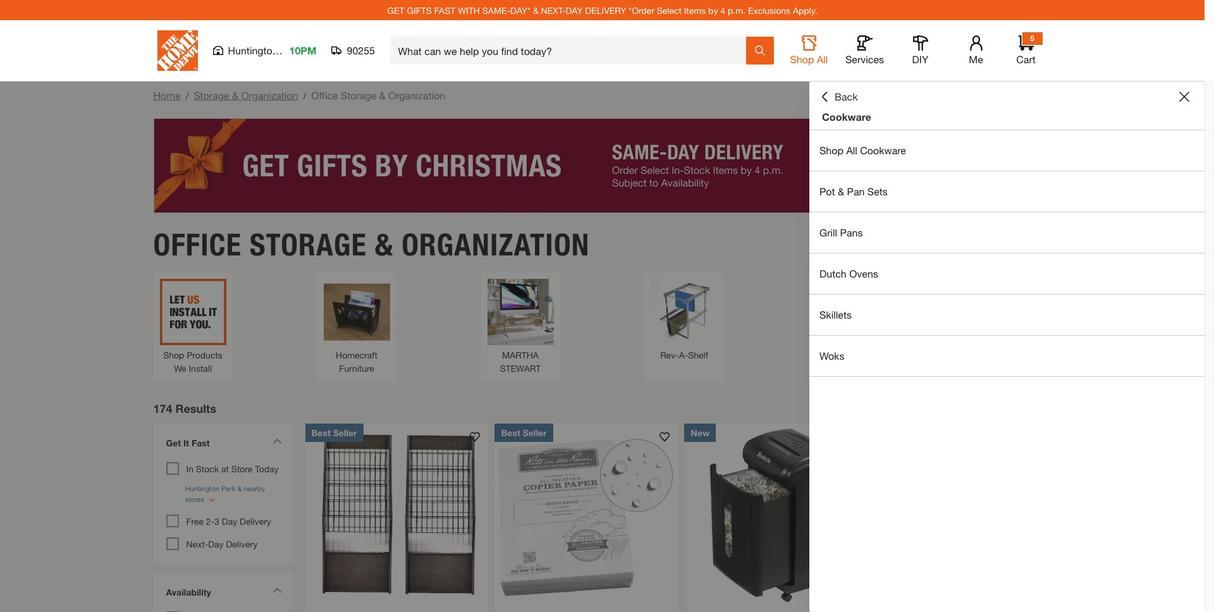 Task type: describe. For each thing, give the bounding box(es) containing it.
martha stewart
[[500, 349, 541, 373]]

park
[[281, 44, 301, 56]]

0 vertical spatial delivery
[[240, 516, 271, 526]]

store
[[231, 463, 252, 474]]

same-
[[482, 5, 510, 15]]

best for wooden free standing 6-tier display literature brochure magazine rack in black (2-pack) image
[[311, 427, 331, 438]]

dutch ovens link
[[809, 254, 1205, 294]]

homecraft furniture image
[[323, 279, 390, 345]]

free
[[186, 516, 204, 526]]

grill
[[819, 226, 837, 238]]

pan
[[847, 185, 865, 197]]

get gifts fast with same-day* & next-day delivery *order select items by 4 p.m. exclusions apply.
[[387, 5, 817, 15]]

next-
[[186, 538, 208, 549]]

in stock at store today link
[[186, 463, 279, 474]]

diy
[[912, 53, 928, 65]]

shop products we install
[[163, 349, 222, 373]]

shelf
[[688, 349, 708, 360]]

sets
[[867, 185, 888, 197]]

homecraft furniture
[[336, 349, 377, 373]]

wall mounted image
[[815, 279, 881, 345]]

pot
[[819, 185, 835, 197]]

woks
[[819, 350, 844, 362]]

results
[[175, 401, 216, 415]]

mounted
[[840, 349, 875, 360]]

get
[[166, 437, 181, 448]]

items
[[684, 5, 706, 15]]

shop all
[[790, 53, 828, 65]]

the home depot logo image
[[157, 30, 198, 71]]

install
[[189, 363, 212, 373]]

feedback link image
[[1197, 214, 1214, 282]]

wooden free standing 6-tier display literature brochure magazine rack in black (2-pack) image
[[305, 423, 488, 607]]

home link
[[153, 89, 181, 101]]

p.m.
[[728, 5, 745, 15]]

90255 button
[[332, 44, 375, 57]]

pans
[[840, 226, 863, 238]]

5
[[1030, 34, 1034, 43]]

& inside menu
[[838, 185, 844, 197]]

shop for shop all cookware
[[819, 144, 843, 156]]

back
[[835, 90, 858, 102]]

best seller for wooden free standing 6-tier display literature brochure magazine rack in black (2-pack) image
[[311, 427, 357, 438]]

back button
[[819, 90, 858, 103]]

4
[[720, 5, 725, 15]]

homecraft furniture link
[[323, 279, 390, 375]]

martha stewart link
[[487, 279, 554, 375]]

rev-a-shelf link
[[651, 279, 717, 361]]

3
[[214, 516, 219, 526]]

90255
[[347, 44, 375, 56]]

What can we help you find today? search field
[[398, 37, 745, 64]]

wall mounted
[[821, 349, 875, 360]]

office storage & organization
[[153, 226, 590, 263]]

office supplies image
[[978, 279, 1045, 345]]

stock
[[196, 463, 219, 474]]

homecraft
[[336, 349, 377, 360]]

free 2-3 day delivery
[[186, 516, 271, 526]]

all-weather 8-1/2 in. x 11 in. 20 lbs. bulk copier paper, white (500-sheet pack) image
[[495, 423, 678, 607]]

me button
[[956, 35, 996, 66]]

with
[[458, 5, 480, 15]]

huntington
[[228, 44, 278, 56]]

fast
[[192, 437, 210, 448]]

stewart
[[500, 363, 541, 373]]

storage & organization link
[[194, 89, 298, 101]]

skillets
[[819, 309, 852, 321]]

home / storage & organization / office storage & organization
[[153, 89, 445, 101]]

all for shop all cookware
[[846, 144, 857, 156]]

exclusions
[[748, 5, 790, 15]]

diy button
[[900, 35, 941, 66]]

1 vertical spatial cookware
[[860, 144, 906, 156]]

next-day delivery
[[186, 538, 258, 549]]

select
[[657, 5, 682, 15]]

day
[[566, 5, 583, 15]]

pot & pan sets link
[[809, 171, 1205, 212]]

in
[[186, 463, 193, 474]]

new
[[691, 427, 710, 438]]

get it fast
[[166, 437, 210, 448]]

huntington park
[[228, 44, 301, 56]]



Task type: vqa. For each thing, say whether or not it's contained in the screenshot.
right /
yes



Task type: locate. For each thing, give the bounding box(es) containing it.
2 vertical spatial shop
[[163, 349, 184, 360]]

rev-a-shelf
[[660, 349, 708, 360]]

0 horizontal spatial best seller
[[311, 427, 357, 438]]

0 horizontal spatial shop
[[163, 349, 184, 360]]

shop products we install image
[[160, 279, 226, 345]]

0 horizontal spatial office
[[153, 226, 242, 263]]

seller for wooden free standing 6-tier display literature brochure magazine rack in black (2-pack) image
[[333, 427, 357, 438]]

menu
[[809, 130, 1205, 377]]

all inside button
[[817, 53, 828, 65]]

1 horizontal spatial all
[[846, 144, 857, 156]]

*order
[[629, 5, 654, 15]]

services button
[[844, 35, 885, 66]]

2 seller from the left
[[523, 427, 547, 438]]

next-day delivery link
[[186, 538, 258, 549]]

1 vertical spatial day
[[208, 538, 224, 549]]

30 l/7.9 gal. paper shredder cross cut document shredder for credit card/cd/junk mail shredder for office home image
[[684, 423, 868, 607]]

skillets link
[[809, 295, 1205, 335]]

all
[[817, 53, 828, 65], [846, 144, 857, 156]]

0 vertical spatial shop
[[790, 53, 814, 65]]

delivery right the 3 at the bottom
[[240, 516, 271, 526]]

/
[[186, 90, 189, 101], [303, 90, 306, 101]]

a-
[[679, 349, 688, 360]]

delivery down 'free 2-3 day delivery'
[[226, 538, 258, 549]]

sponsored banner image
[[153, 118, 1051, 213]]

availability link
[[160, 579, 286, 608]]

cookware up sets
[[860, 144, 906, 156]]

shop up we
[[163, 349, 184, 360]]

shop for shop products we install
[[163, 349, 184, 360]]

0 horizontal spatial /
[[186, 90, 189, 101]]

shop down apply.
[[790, 53, 814, 65]]

1 vertical spatial office
[[153, 226, 242, 263]]

1 vertical spatial shop
[[819, 144, 843, 156]]

martha stewart image
[[487, 279, 554, 345]]

1 seller from the left
[[333, 427, 357, 438]]

1 vertical spatial all
[[846, 144, 857, 156]]

all up pot & pan sets
[[846, 144, 857, 156]]

cart
[[1016, 53, 1036, 65]]

best
[[311, 427, 331, 438], [501, 427, 520, 438]]

office
[[311, 89, 338, 101], [153, 226, 242, 263]]

ovens
[[849, 267, 878, 279]]

1 horizontal spatial office
[[311, 89, 338, 101]]

seller
[[333, 427, 357, 438], [523, 427, 547, 438]]

martha
[[502, 349, 539, 360]]

at
[[221, 463, 229, 474]]

0 horizontal spatial best
[[311, 427, 331, 438]]

get it fast link
[[160, 430, 286, 459]]

cookware
[[822, 111, 871, 123], [860, 144, 906, 156]]

best for 'all-weather 8-1/2 in. x 11 in. 20 lbs. bulk copier paper, white (500-sheet pack)' image
[[501, 427, 520, 438]]

174
[[153, 401, 172, 415]]

shop all cookware
[[819, 144, 906, 156]]

delivery
[[240, 516, 271, 526], [226, 538, 258, 549]]

seller for 'all-weather 8-1/2 in. x 11 in. 20 lbs. bulk copier paper, white (500-sheet pack)' image
[[523, 427, 547, 438]]

2-
[[206, 516, 214, 526]]

cart 5
[[1016, 34, 1036, 65]]

woks link
[[809, 336, 1205, 376]]

all for shop all
[[817, 53, 828, 65]]

me
[[969, 53, 983, 65]]

shop all cookware link
[[809, 130, 1205, 171]]

today
[[255, 463, 279, 474]]

organization
[[241, 89, 298, 101], [388, 89, 445, 101], [402, 226, 590, 263]]

0 vertical spatial cookware
[[822, 111, 871, 123]]

shop all button
[[789, 35, 829, 66]]

it
[[183, 437, 189, 448]]

dutch
[[819, 267, 846, 279]]

day*
[[510, 5, 531, 15]]

get
[[387, 5, 404, 15]]

furniture
[[339, 363, 374, 373]]

0 vertical spatial all
[[817, 53, 828, 65]]

1 horizontal spatial shop
[[790, 53, 814, 65]]

0 vertical spatial office
[[311, 89, 338, 101]]

1 best seller from the left
[[311, 427, 357, 438]]

gifts
[[407, 5, 432, 15]]

shop inside shop products we install
[[163, 349, 184, 360]]

wall
[[821, 349, 837, 360]]

next-
[[541, 5, 566, 15]]

we
[[174, 363, 186, 373]]

rev-
[[660, 349, 679, 360]]

products
[[187, 349, 222, 360]]

free 2-3 day delivery link
[[186, 516, 271, 526]]

home
[[153, 89, 181, 101]]

0 horizontal spatial all
[[817, 53, 828, 65]]

best seller for 'all-weather 8-1/2 in. x 11 in. 20 lbs. bulk copier paper, white (500-sheet pack)' image
[[501, 427, 547, 438]]

by
[[708, 5, 718, 15]]

2 best seller from the left
[[501, 427, 547, 438]]

1 best from the left
[[311, 427, 331, 438]]

1 horizontal spatial seller
[[523, 427, 547, 438]]

shop inside button
[[790, 53, 814, 65]]

1 horizontal spatial /
[[303, 90, 306, 101]]

day right the 3 at the bottom
[[222, 516, 237, 526]]

2 best from the left
[[501, 427, 520, 438]]

shop for shop all
[[790, 53, 814, 65]]

1 horizontal spatial best seller
[[501, 427, 547, 438]]

in stock at store today
[[186, 463, 279, 474]]

shop products we install link
[[160, 279, 226, 375]]

1 horizontal spatial best
[[501, 427, 520, 438]]

1 / from the left
[[186, 90, 189, 101]]

cookware down back
[[822, 111, 871, 123]]

&
[[533, 5, 539, 15], [232, 89, 238, 101], [379, 89, 385, 101], [838, 185, 844, 197], [375, 226, 394, 263]]

174 results
[[153, 401, 216, 415]]

0 vertical spatial day
[[222, 516, 237, 526]]

rev a shelf image
[[651, 279, 717, 345]]

2 horizontal spatial shop
[[819, 144, 843, 156]]

apply.
[[793, 5, 817, 15]]

shop inside menu
[[819, 144, 843, 156]]

grill pans
[[819, 226, 863, 238]]

shop up pot
[[819, 144, 843, 156]]

availability
[[166, 586, 211, 597]]

all up back button
[[817, 53, 828, 65]]

drawer close image
[[1179, 92, 1189, 102]]

2 / from the left
[[303, 90, 306, 101]]

grill pans link
[[809, 212, 1205, 253]]

day down the 3 at the bottom
[[208, 538, 224, 549]]

fast
[[434, 5, 455, 15]]

/ right home
[[186, 90, 189, 101]]

0 horizontal spatial seller
[[333, 427, 357, 438]]

1 vertical spatial delivery
[[226, 538, 258, 549]]

10pm
[[289, 44, 316, 56]]

services
[[845, 53, 884, 65]]

pot & pan sets
[[819, 185, 888, 197]]

menu containing shop all cookware
[[809, 130, 1205, 377]]

/ down 10pm
[[303, 90, 306, 101]]

delivery
[[585, 5, 626, 15]]



